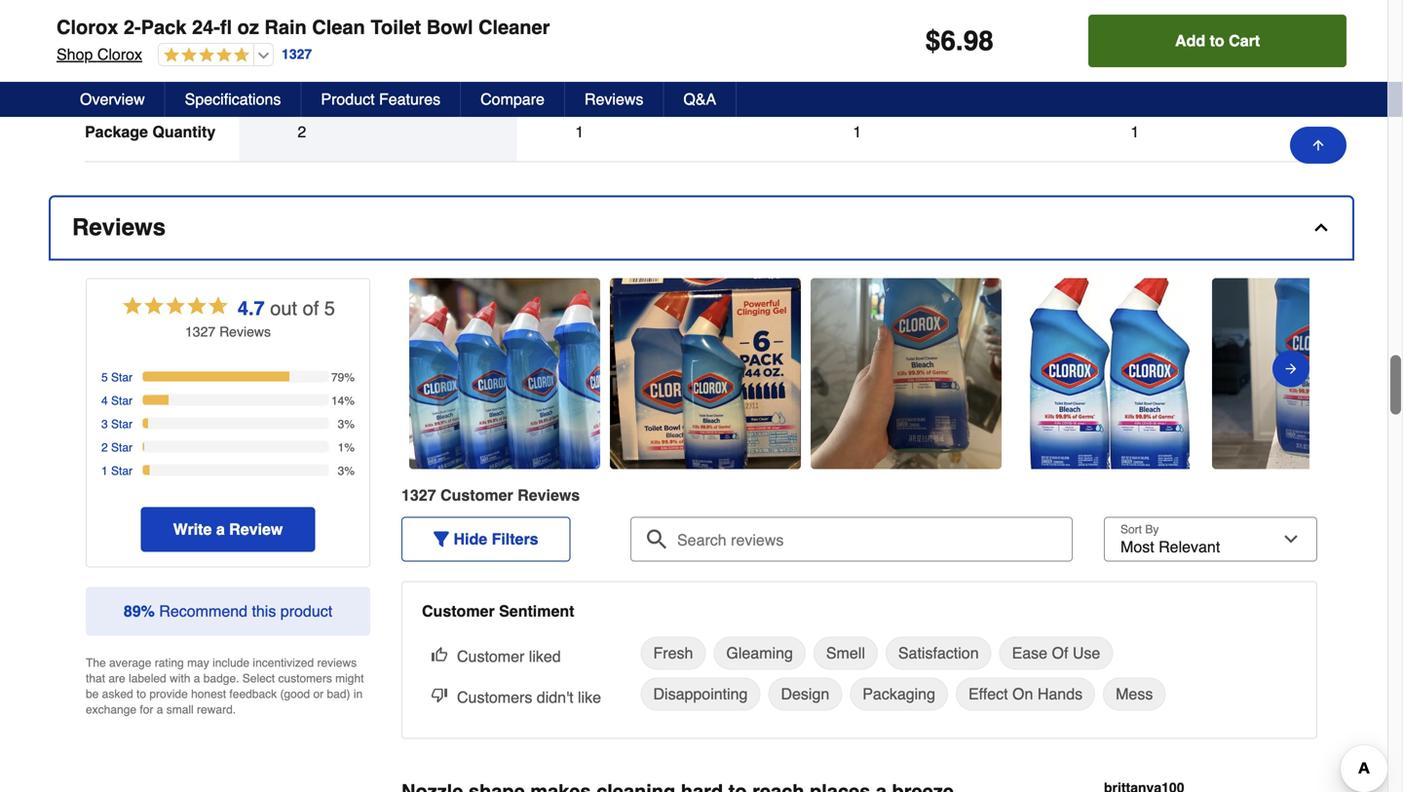 Task type: describe. For each thing, give the bounding box(es) containing it.
for
[[140, 703, 153, 717]]

3 1 cell from the left
[[1131, 122, 1292, 142]]

1327 inside 4.7 out of 5 1327 review s
[[185, 324, 216, 340]]

1 down 2 star
[[101, 464, 108, 478]]

might
[[335, 672, 364, 686]]

chevron up image
[[1312, 218, 1331, 237]]

hands
[[1038, 685, 1083, 703]]

write a review
[[173, 520, 283, 538]]

gleaming button
[[714, 637, 806, 670]]

5 star
[[101, 371, 133, 384]]

sentiment
[[499, 602, 574, 620]]

1 vertical spatial a
[[194, 672, 200, 686]]

thumb down image
[[432, 687, 447, 703]]

1 for 1st 1 cell
[[575, 123, 584, 141]]

0 vertical spatial reviews button
[[565, 82, 664, 117]]

ease of use button
[[999, 637, 1113, 670]]

bowl
[[427, 16, 473, 38]]

2-
[[124, 16, 141, 38]]

select
[[242, 672, 275, 686]]

in inside cell
[[1170, 63, 1182, 81]]

rain
[[264, 16, 307, 38]]

product
[[321, 90, 375, 108]]

98
[[964, 25, 994, 57]]

be
[[86, 687, 99, 701]]

3 uploaded image image from the left
[[811, 364, 1002, 383]]

$
[[926, 25, 941, 57]]

a inside "button"
[[216, 520, 225, 538]]

disappointing button
[[641, 678, 761, 711]]

1 1 cell from the left
[[575, 122, 736, 142]]

effect
[[969, 685, 1008, 703]]

3% for 1 star
[[338, 464, 355, 478]]

hide filters
[[454, 530, 538, 548]]

q&a button
[[664, 82, 737, 117]]

squeeze bottle
[[298, 63, 402, 81]]

1 vertical spatial 5
[[101, 371, 108, 384]]

q&a
[[684, 90, 716, 108]]

exchange
[[86, 703, 136, 717]]

of inside 4.7 out of 5 1327 review s
[[303, 297, 319, 320]]

didn't
[[537, 688, 574, 706]]

6
[[941, 25, 956, 57]]

star for 4 star
[[111, 394, 133, 408]]

the
[[86, 656, 106, 670]]

2 for 2
[[298, 123, 306, 141]]

effect on hands button
[[956, 678, 1095, 711]]

incentivized
[[253, 656, 314, 670]]

3 star
[[101, 418, 133, 431]]

in inside the average rating may include incentivized reviews that are labeled with a badge. select customers might be asked to provide honest feedback (good or bad) in exchange for a small reward.
[[354, 687, 363, 701]]

$ 6 . 98
[[926, 25, 994, 57]]

package
[[85, 123, 148, 141]]

customers
[[278, 672, 332, 686]]

compare
[[481, 90, 545, 108]]

specifications
[[185, 90, 281, 108]]

write a review button
[[141, 507, 315, 552]]

write
[[173, 520, 212, 538]]

overview
[[80, 90, 145, 108]]

1 cell from the left
[[298, 3, 458, 23]]

5 inside 4.7 out of 5 1327 review s
[[324, 297, 335, 320]]

are
[[109, 672, 125, 686]]

reviews for "reviews" button to the top
[[585, 90, 644, 108]]

4 uploaded image image from the left
[[1012, 364, 1203, 383]]

average
[[109, 656, 151, 670]]

yes image
[[1131, 3, 1146, 18]]

like
[[578, 688, 601, 706]]

drop-
[[1131, 63, 1170, 81]]

satisfaction
[[898, 644, 979, 662]]

1327 for 1327
[[282, 46, 312, 62]]

design
[[781, 685, 830, 703]]

this
[[252, 602, 276, 620]]

1 horizontal spatial s
[[571, 486, 580, 504]]

on
[[1013, 685, 1033, 703]]

star for 2 star
[[111, 441, 133, 455]]

1 vertical spatial clorox
[[97, 45, 142, 63]]

smell button
[[814, 637, 878, 670]]

s inside 4.7 out of 5 1327 review s
[[264, 324, 271, 340]]

review for write a review
[[229, 520, 283, 538]]

customers didn't like
[[457, 688, 601, 706]]

cleaner
[[479, 16, 550, 38]]

ease of use
[[1012, 644, 1101, 662]]

1327 for 1327 customer review s
[[402, 486, 436, 504]]

squeeze
[[298, 63, 359, 81]]

1%
[[338, 441, 355, 455]]

fresh button
[[641, 637, 706, 670]]

reviews for bottom "reviews" button
[[72, 214, 166, 241]]

star for 1 star
[[111, 464, 133, 478]]

add
[[1175, 32, 1206, 50]]

3
[[101, 418, 108, 431]]

of inside "button"
[[1052, 644, 1068, 662]]

mess button
[[1103, 678, 1166, 711]]

14%
[[331, 394, 355, 408]]

effect on hands
[[969, 685, 1083, 703]]

bad)
[[327, 687, 350, 701]]

2 cell
[[298, 122, 458, 142]]

liked
[[529, 648, 561, 666]]

overview button
[[60, 82, 165, 117]]

drop-in tablet
[[1131, 63, 1224, 81]]

features
[[379, 90, 441, 108]]

0 vertical spatial 4.7 stars image
[[159, 47, 250, 65]]

drop-in tablet cell
[[1131, 63, 1292, 82]]

to inside add to cart button
[[1210, 32, 1225, 50]]

clean
[[312, 16, 365, 38]]

application
[[85, 63, 170, 81]]

review inside 4.7 out of 5 1327 review s
[[219, 324, 264, 340]]

2 1 cell from the left
[[853, 122, 1014, 142]]

product features
[[321, 90, 441, 108]]

(good
[[280, 687, 310, 701]]

rating
[[155, 656, 184, 670]]

product features button
[[302, 82, 461, 117]]

shop clorox
[[57, 45, 142, 63]]



Task type: locate. For each thing, give the bounding box(es) containing it.
5 uploaded image image from the left
[[1212, 364, 1403, 383]]

0 vertical spatial 2
[[298, 123, 306, 141]]

include
[[213, 656, 250, 670]]

review down 4.7
[[219, 324, 264, 340]]

1327 customer review s
[[402, 486, 580, 504]]

0 vertical spatial clorox
[[57, 16, 118, 38]]

customer up thumb up icon
[[422, 602, 495, 620]]

4.7 out of 5 1327 review s
[[185, 297, 335, 340]]

2 vertical spatial 1327
[[402, 486, 436, 504]]

arrow right image
[[1283, 357, 1299, 380]]

pack
[[141, 16, 187, 38]]

clorox up shop clorox
[[57, 16, 118, 38]]

0 vertical spatial 5
[[324, 297, 335, 320]]

customer for customer liked
[[457, 648, 525, 666]]

89 % recommend this product
[[124, 602, 332, 620]]

5 up 4
[[101, 371, 108, 384]]

customer liked
[[457, 648, 561, 666]]

1 vertical spatial reviews button
[[51, 197, 1353, 259]]

1 uploaded image image from the left
[[409, 364, 600, 383]]

4.7 stars image left 4.7
[[121, 294, 230, 322]]

reviews down wand
[[585, 90, 644, 108]]

to right add on the top
[[1210, 32, 1225, 50]]

5 right out
[[324, 297, 335, 320]]

2 vertical spatial a
[[157, 703, 163, 717]]

clorox down 2-
[[97, 45, 142, 63]]

in left tablet
[[1170, 63, 1182, 81]]

3 star from the top
[[111, 418, 133, 431]]

3% up 1%
[[338, 418, 355, 431]]

star up '4 star'
[[111, 371, 133, 384]]

2 vertical spatial customer
[[457, 648, 525, 666]]

wand
[[575, 63, 616, 81]]

1 cell down q&a
[[575, 122, 736, 142]]

0 horizontal spatial to
[[136, 687, 146, 701]]

3% for 3 star
[[338, 418, 355, 431]]

hide
[[454, 530, 487, 548]]

reward.
[[197, 703, 236, 717]]

1 horizontal spatial 2
[[298, 123, 306, 141]]

of left use
[[1052, 644, 1068, 662]]

1 cell
[[575, 122, 736, 142], [853, 122, 1014, 142], [1131, 122, 1292, 142]]

packaging button
[[850, 678, 948, 711]]

out
[[270, 297, 297, 320]]

cell up bottle
[[298, 3, 458, 23]]

clorox 2-pack 24-fl oz rain clean toilet bowl cleaner
[[57, 16, 550, 38]]

to
[[1210, 32, 1225, 50], [136, 687, 146, 701]]

honest
[[191, 687, 226, 701]]

1 horizontal spatial in
[[1170, 63, 1182, 81]]

of
[[303, 297, 319, 320], [1052, 644, 1068, 662]]

clorox
[[57, 16, 118, 38], [97, 45, 142, 63]]

toilet
[[371, 16, 421, 38]]

1 down cartridge
[[853, 123, 862, 141]]

or
[[313, 687, 324, 701]]

2 down squeeze
[[298, 123, 306, 141]]

application method
[[85, 63, 229, 81]]

0 vertical spatial in
[[1170, 63, 1182, 81]]

labeled
[[129, 672, 166, 686]]

star right 3
[[111, 418, 133, 431]]

0 vertical spatial a
[[216, 520, 225, 538]]

1 vertical spatial s
[[571, 486, 580, 504]]

add to cart button
[[1089, 15, 1347, 67]]

ease
[[1012, 644, 1048, 662]]

2 horizontal spatial a
[[216, 520, 225, 538]]

star right 4
[[111, 394, 133, 408]]

0 vertical spatial customer
[[441, 486, 513, 504]]

1 3% from the top
[[338, 418, 355, 431]]

deodorizing
[[85, 4, 175, 22]]

4.7 stars image
[[159, 47, 250, 65], [121, 294, 230, 322]]

review
[[219, 324, 264, 340], [518, 486, 571, 504], [229, 520, 283, 538]]

1 vertical spatial 4.7 stars image
[[121, 294, 230, 322]]

1 cell down cartridge cell
[[853, 122, 1014, 142]]

tablet
[[1186, 63, 1224, 81]]

thumb up image
[[432, 647, 447, 662]]

filters
[[492, 530, 538, 548]]

1 vertical spatial in
[[354, 687, 363, 701]]

fresh
[[653, 644, 693, 662]]

package quantity
[[85, 123, 216, 141]]

1 vertical spatial to
[[136, 687, 146, 701]]

1 vertical spatial reviews
[[72, 214, 166, 241]]

reviews down package
[[72, 214, 166, 241]]

customers
[[457, 688, 532, 706]]

1 horizontal spatial to
[[1210, 32, 1225, 50]]

4 star from the top
[[111, 441, 133, 455]]

1 cell down drop-in tablet cell
[[1131, 122, 1292, 142]]

star for 3 star
[[111, 418, 133, 431]]

star
[[111, 371, 133, 384], [111, 394, 133, 408], [111, 418, 133, 431], [111, 441, 133, 455], [111, 464, 133, 478]]

2 for 2 star
[[101, 441, 108, 455]]

to up "for"
[[136, 687, 146, 701]]

a down may
[[194, 672, 200, 686]]

in down might
[[354, 687, 363, 701]]

Search reviews text field
[[638, 517, 1065, 550]]

%
[[141, 602, 155, 620]]

1 star from the top
[[111, 371, 133, 384]]

method
[[174, 63, 229, 81]]

review for 1327 customer review s
[[518, 486, 571, 504]]

0 horizontal spatial of
[[303, 297, 319, 320]]

arrow up image
[[1311, 137, 1326, 153]]

of right out
[[303, 297, 319, 320]]

design button
[[768, 678, 842, 711]]

1
[[575, 123, 584, 141], [853, 123, 862, 141], [1131, 123, 1140, 141], [101, 464, 108, 478]]

0 vertical spatial 3%
[[338, 418, 355, 431]]

2
[[298, 123, 306, 141], [101, 441, 108, 455]]

that
[[86, 672, 105, 686]]

0 horizontal spatial 5
[[101, 371, 108, 384]]

filter image
[[434, 532, 449, 547]]

5 star from the top
[[111, 464, 133, 478]]

feedback
[[229, 687, 277, 701]]

4
[[101, 394, 108, 408]]

1 vertical spatial 3%
[[338, 464, 355, 478]]

mess
[[1116, 685, 1153, 703]]

asked
[[102, 687, 133, 701]]

cartridge
[[853, 63, 917, 81]]

2 uploaded image image from the left
[[610, 364, 801, 383]]

1 vertical spatial 2
[[101, 441, 108, 455]]

1 horizontal spatial 5
[[324, 297, 335, 320]]

1 horizontal spatial a
[[194, 672, 200, 686]]

bottle
[[364, 63, 402, 81]]

2 inside "cell"
[[298, 123, 306, 141]]

1 down wand
[[575, 123, 584, 141]]

satisfaction button
[[886, 637, 992, 670]]

add to cart
[[1175, 32, 1260, 50]]

may
[[187, 656, 209, 670]]

product
[[280, 602, 332, 620]]

smell
[[826, 644, 865, 662]]

0 vertical spatial s
[[264, 324, 271, 340]]

review right write
[[229, 520, 283, 538]]

specifications button
[[165, 82, 302, 117]]

0 horizontal spatial 2
[[101, 441, 108, 455]]

0 horizontal spatial 1 cell
[[575, 122, 736, 142]]

4.7 stars image down 24- on the left top
[[159, 47, 250, 65]]

1 for first 1 cell from the right
[[1131, 123, 1140, 141]]

0 vertical spatial review
[[219, 324, 264, 340]]

badge.
[[203, 672, 239, 686]]

star up 1 star
[[111, 441, 133, 455]]

compare button
[[461, 82, 565, 117]]

cell
[[298, 3, 458, 23], [1131, 3, 1292, 23]]

cart
[[1229, 32, 1260, 50]]

2 star
[[101, 441, 133, 455]]

2 star from the top
[[111, 394, 133, 408]]

review inside "button"
[[229, 520, 283, 538]]

1 horizontal spatial of
[[1052, 644, 1068, 662]]

1 vertical spatial of
[[1052, 644, 1068, 662]]

0 horizontal spatial 1327
[[185, 324, 216, 340]]

shop
[[57, 45, 93, 63]]

star down 2 star
[[111, 464, 133, 478]]

1 vertical spatial customer
[[422, 602, 495, 620]]

hide filters button
[[402, 517, 571, 562]]

reviews button
[[565, 82, 664, 117], [51, 197, 1353, 259]]

1 vertical spatial review
[[518, 486, 571, 504]]

star for 5 star
[[111, 371, 133, 384]]

disappointing
[[653, 685, 748, 703]]

2 horizontal spatial 1327
[[402, 486, 436, 504]]

2 down 3
[[101, 441, 108, 455]]

customer up the customers
[[457, 648, 525, 666]]

customer sentiment
[[422, 602, 574, 620]]

0 vertical spatial reviews
[[585, 90, 644, 108]]

packaging
[[863, 685, 936, 703]]

2 3% from the top
[[338, 464, 355, 478]]

review up filters at the bottom left
[[518, 486, 571, 504]]

cell up add to cart
[[1131, 3, 1292, 23]]

.
[[956, 25, 964, 57]]

0 horizontal spatial cell
[[298, 3, 458, 23]]

0 vertical spatial to
[[1210, 32, 1225, 50]]

1 horizontal spatial 1327
[[282, 46, 312, 62]]

in
[[1170, 63, 1182, 81], [354, 687, 363, 701]]

customer
[[441, 486, 513, 504], [422, 602, 495, 620], [457, 648, 525, 666]]

oz
[[237, 16, 259, 38]]

squeeze bottle cell
[[298, 63, 458, 82]]

1 down drop-
[[1131, 123, 1140, 141]]

to inside the average rating may include incentivized reviews that are labeled with a badge. select customers might be asked to provide honest feedback (good or bad) in exchange for a small reward.
[[136, 687, 146, 701]]

wand cell
[[575, 63, 736, 82]]

provide
[[149, 687, 188, 701]]

customer for customer sentiment
[[422, 602, 495, 620]]

cartridge cell
[[853, 63, 1014, 82]]

2 cell from the left
[[1131, 3, 1292, 23]]

recommend
[[159, 602, 248, 620]]

3%
[[338, 418, 355, 431], [338, 464, 355, 478]]

1 horizontal spatial 1 cell
[[853, 122, 1014, 142]]

0 horizontal spatial a
[[157, 703, 163, 717]]

s
[[264, 324, 271, 340], [571, 486, 580, 504]]

a right write
[[216, 520, 225, 538]]

1 vertical spatial 1327
[[185, 324, 216, 340]]

reviews
[[317, 656, 357, 670]]

a right "for"
[[157, 703, 163, 717]]

0 vertical spatial of
[[303, 297, 319, 320]]

1 horizontal spatial reviews
[[585, 90, 644, 108]]

1 for 2nd 1 cell from right
[[853, 123, 862, 141]]

89
[[124, 602, 141, 620]]

0 horizontal spatial in
[[354, 687, 363, 701]]

3% down 1%
[[338, 464, 355, 478]]

1 horizontal spatial cell
[[1131, 3, 1292, 23]]

0 horizontal spatial reviews
[[72, 214, 166, 241]]

2 vertical spatial review
[[229, 520, 283, 538]]

0 vertical spatial 1327
[[282, 46, 312, 62]]

2 horizontal spatial 1 cell
[[1131, 122, 1292, 142]]

5
[[324, 297, 335, 320], [101, 371, 108, 384]]

customer up hide
[[441, 486, 513, 504]]

small
[[166, 703, 194, 717]]

uploaded image image
[[409, 364, 600, 383], [610, 364, 801, 383], [811, 364, 1002, 383], [1012, 364, 1203, 383], [1212, 364, 1403, 383]]

0 horizontal spatial s
[[264, 324, 271, 340]]



Task type: vqa. For each thing, say whether or not it's contained in the screenshot.
why should i work with lowe's to complete my flooring installation project? button
no



